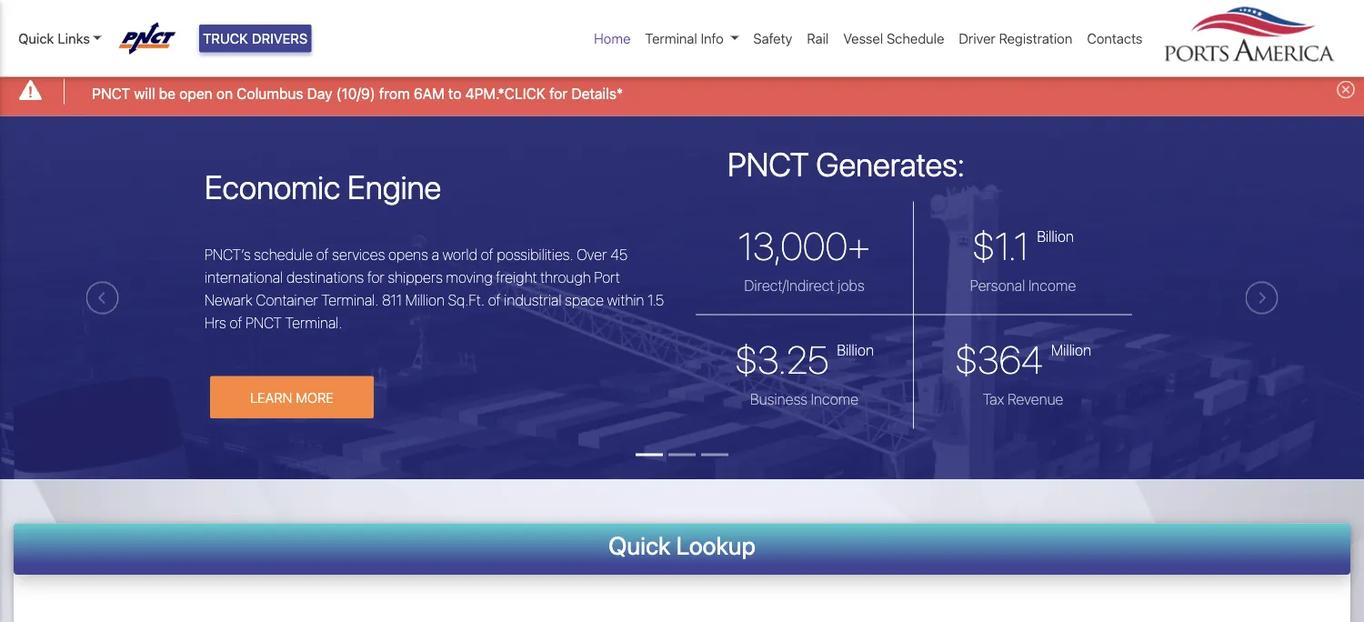 Task type: locate. For each thing, give the bounding box(es) containing it.
of right 'world'
[[481, 246, 494, 263]]

pnct inside alert
[[92, 85, 130, 102]]

quick links link
[[18, 28, 102, 49]]

0 horizontal spatial income
[[811, 390, 859, 408]]

quick
[[18, 30, 54, 46], [609, 531, 671, 560]]

day
[[307, 85, 333, 102]]

economic
[[205, 168, 341, 206]]

for left details*
[[550, 85, 568, 102]]

links
[[58, 30, 90, 46]]

$364 million
[[955, 337, 1092, 382]]

4pm.*click
[[465, 85, 546, 102]]

driver
[[959, 30, 996, 46]]

pnct's schedule of services opens a world of possibilities.                                 over 45 international destinations for shippers moving freight through port newark container terminal.                                 811 million sq.ft. of industrial space within 1.5 hrs of pnct terminal.
[[205, 246, 664, 331]]

tax
[[983, 390, 1005, 408]]

pnct inside pnct's schedule of services opens a world of possibilities.                                 over 45 international destinations for shippers moving freight through port newark container terminal.                                 811 million sq.ft. of industrial space within 1.5 hrs of pnct terminal.
[[246, 314, 282, 331]]

port
[[594, 269, 620, 286]]

through
[[541, 269, 591, 286]]

0 vertical spatial quick
[[18, 30, 54, 46]]

pnct
[[92, 85, 130, 102], [728, 144, 809, 183], [246, 314, 282, 331]]

quick left links
[[18, 30, 54, 46]]

1.5
[[648, 291, 664, 309]]

for up the 811
[[367, 269, 385, 286]]

generates:
[[816, 144, 965, 183]]

811
[[382, 291, 402, 309]]

personal income
[[970, 277, 1076, 294]]

business
[[751, 390, 808, 408]]

1 vertical spatial million
[[1052, 341, 1092, 359]]

None text field
[[80, 621, 449, 622], [630, 621, 1108, 622], [80, 621, 449, 622], [630, 621, 1108, 622]]

45
[[611, 246, 628, 263]]

of right 'sq.ft.'
[[488, 291, 501, 309]]

learn
[[250, 389, 292, 405]]

pnct left will
[[92, 85, 130, 102]]

1 vertical spatial billion
[[837, 341, 874, 359]]

learn more button
[[210, 376, 374, 418]]

for
[[550, 85, 568, 102], [367, 269, 385, 286]]

million inside $364 million
[[1052, 341, 1092, 359]]

terminal. down container
[[285, 314, 342, 331]]

million
[[405, 291, 445, 309], [1052, 341, 1092, 359]]

of
[[316, 246, 329, 263], [481, 246, 494, 263], [488, 291, 501, 309], [230, 314, 242, 331]]

terminal info
[[645, 30, 724, 46]]

jobs
[[838, 277, 865, 294]]

services
[[332, 246, 385, 263]]

1 horizontal spatial million
[[1052, 341, 1092, 359]]

pnct up 13,000+
[[728, 144, 809, 183]]

0 vertical spatial billion
[[1037, 228, 1074, 245]]

driver registration
[[959, 30, 1073, 46]]

pnct down container
[[246, 314, 282, 331]]

$364
[[955, 337, 1044, 382]]

will
[[134, 85, 155, 102]]

1 horizontal spatial income
[[1029, 277, 1076, 294]]

2 vertical spatial pnct
[[246, 314, 282, 331]]

over
[[577, 246, 607, 263]]

revenue
[[1008, 390, 1064, 408]]

0 horizontal spatial billion
[[837, 341, 874, 359]]

income down $3.25 billion
[[811, 390, 859, 408]]

rail
[[807, 30, 829, 46]]

for inside alert
[[550, 85, 568, 102]]

pnct will be open on columbus day (10/9) from 6am to 4pm.*click for details* alert
[[0, 67, 1365, 116]]

terminal.
[[322, 291, 379, 309], [285, 314, 342, 331]]

engine
[[348, 168, 442, 206]]

1 vertical spatial income
[[811, 390, 859, 408]]

2 horizontal spatial pnct
[[728, 144, 809, 183]]

13,000+
[[739, 223, 871, 268]]

1 vertical spatial quick
[[609, 531, 671, 560]]

economic engine
[[205, 168, 442, 206]]

$3.25 billion
[[735, 337, 874, 382]]

billion down jobs
[[837, 341, 874, 359]]

billion inside $3.25 billion
[[837, 341, 874, 359]]

pnct generates:
[[728, 144, 965, 183]]

0 horizontal spatial quick
[[18, 30, 54, 46]]

safety
[[754, 30, 793, 46]]

newark
[[205, 291, 253, 309]]

quick left "lookup"
[[609, 531, 671, 560]]

personal
[[970, 277, 1026, 294]]

income down $1.1 billion at right top
[[1029, 277, 1076, 294]]

1 horizontal spatial pnct
[[246, 314, 282, 331]]

quick lookup
[[609, 531, 756, 560]]

to
[[448, 85, 462, 102]]

terminal. down destinations
[[322, 291, 379, 309]]

0 horizontal spatial million
[[405, 291, 445, 309]]

1 horizontal spatial quick
[[609, 531, 671, 560]]

0 vertical spatial million
[[405, 291, 445, 309]]

quick links
[[18, 30, 90, 46]]

1 horizontal spatial billion
[[1037, 228, 1074, 245]]

vessel
[[844, 30, 884, 46]]

safety link
[[746, 21, 800, 56]]

1 vertical spatial pnct
[[728, 144, 809, 183]]

billion
[[1037, 228, 1074, 245], [837, 341, 874, 359]]

million up revenue
[[1052, 341, 1092, 359]]

0 vertical spatial for
[[550, 85, 568, 102]]

pnct for pnct will be open on columbus day (10/9) from 6am to 4pm.*click for details*
[[92, 85, 130, 102]]

million down shippers on the left top of page
[[405, 291, 445, 309]]

be
[[159, 85, 176, 102]]

billion inside $1.1 billion
[[1037, 228, 1074, 245]]

billion right $1.1
[[1037, 228, 1074, 245]]

truck
[[203, 30, 248, 46]]

billion for $1.1
[[1037, 228, 1074, 245]]

0 horizontal spatial pnct
[[92, 85, 130, 102]]

6am
[[414, 85, 445, 102]]

1 horizontal spatial for
[[550, 85, 568, 102]]

driver registration link
[[952, 21, 1080, 56]]

0 vertical spatial pnct
[[92, 85, 130, 102]]

1 vertical spatial for
[[367, 269, 385, 286]]

income for $3.25
[[811, 390, 859, 408]]

0 vertical spatial income
[[1029, 277, 1076, 294]]

moving
[[446, 269, 493, 286]]

0 horizontal spatial for
[[367, 269, 385, 286]]

billion for $3.25
[[837, 341, 874, 359]]



Task type: describe. For each thing, give the bounding box(es) containing it.
columbus
[[237, 85, 303, 102]]

home link
[[587, 21, 638, 56]]

registration
[[999, 30, 1073, 46]]

vessel schedule
[[844, 30, 945, 46]]

tax revenue
[[983, 390, 1064, 408]]

terminal
[[645, 30, 698, 46]]

direct/indirect
[[745, 277, 835, 294]]

contacts
[[1087, 30, 1143, 46]]

a
[[432, 246, 439, 263]]

$3.25
[[735, 337, 829, 382]]

within
[[607, 291, 644, 309]]

truck drivers
[[203, 30, 308, 46]]

of up destinations
[[316, 246, 329, 263]]

1 vertical spatial terminal.
[[285, 314, 342, 331]]

possibilities.
[[497, 246, 574, 263]]

welcome to port newmark container terminal image
[[0, 116, 1365, 582]]

(10/9)
[[336, 85, 375, 102]]

pnct will be open on columbus day (10/9) from 6am to 4pm.*click for details*
[[92, 85, 623, 102]]

income for $1.1
[[1029, 277, 1076, 294]]

business income
[[751, 390, 859, 408]]

from
[[379, 85, 410, 102]]

pnct will be open on columbus day (10/9) from 6am to 4pm.*click for details* link
[[92, 82, 623, 104]]

vessel schedule link
[[836, 21, 952, 56]]

info
[[701, 30, 724, 46]]

0 vertical spatial terminal.
[[322, 291, 379, 309]]

terminal info link
[[638, 21, 746, 56]]

international
[[205, 269, 283, 286]]

drivers
[[252, 30, 308, 46]]

industrial
[[504, 291, 562, 309]]

learn more
[[250, 389, 334, 405]]

hrs
[[205, 314, 226, 331]]

schedule
[[887, 30, 945, 46]]

of right hrs
[[230, 314, 242, 331]]

$1.1 billion
[[973, 223, 1074, 268]]

on
[[216, 85, 233, 102]]

rail link
[[800, 21, 836, 56]]

world
[[443, 246, 478, 263]]

million inside pnct's schedule of services opens a world of possibilities.                                 over 45 international destinations for shippers moving freight through port newark container terminal.                                 811 million sq.ft. of industrial space within 1.5 hrs of pnct terminal.
[[405, 291, 445, 309]]

freight
[[496, 269, 537, 286]]

$1.1
[[973, 223, 1029, 268]]

pnct for pnct generates:
[[728, 144, 809, 183]]

opens
[[388, 246, 428, 263]]

close image
[[1337, 80, 1356, 99]]

quick for quick links
[[18, 30, 54, 46]]

sq.ft.
[[448, 291, 485, 309]]

schedule
[[254, 246, 313, 263]]

truck drivers link
[[199, 25, 311, 52]]

lookup
[[676, 531, 756, 560]]

more
[[296, 389, 334, 405]]

home
[[594, 30, 631, 46]]

container
[[256, 291, 318, 309]]

quick for quick lookup
[[609, 531, 671, 560]]

details*
[[572, 85, 623, 102]]

for inside pnct's schedule of services opens a world of possibilities.                                 over 45 international destinations for shippers moving freight through port newark container terminal.                                 811 million sq.ft. of industrial space within 1.5 hrs of pnct terminal.
[[367, 269, 385, 286]]

pnct's
[[205, 246, 251, 263]]

space
[[565, 291, 604, 309]]

shippers
[[388, 269, 443, 286]]

13,000+ direct/indirect jobs
[[739, 223, 871, 294]]

contacts link
[[1080, 21, 1150, 56]]

destinations
[[286, 269, 364, 286]]

open
[[179, 85, 213, 102]]



Task type: vqa. For each thing, say whether or not it's contained in the screenshot.


